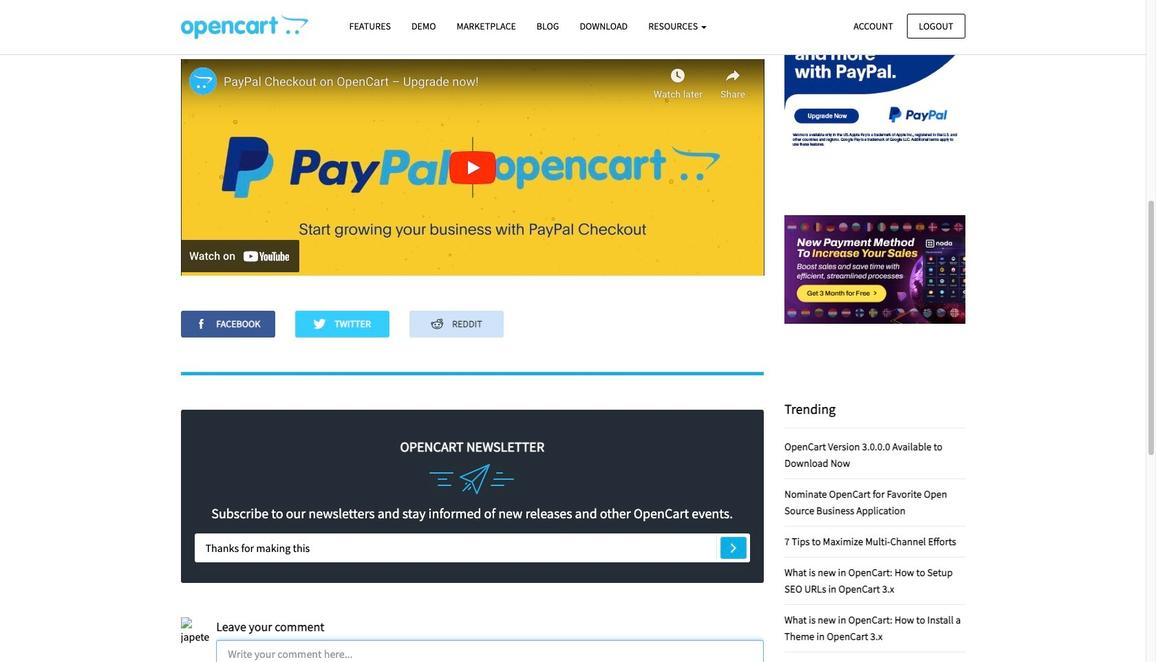Task type: describe. For each thing, give the bounding box(es) containing it.
Enter your email text field
[[194, 534, 750, 563]]

paypal checkout on opencart – upgrade now! image
[[181, 14, 308, 39]]

social facebook image
[[195, 318, 214, 330]]

noda image
[[784, 179, 965, 360]]

angle right image
[[731, 539, 736, 556]]



Task type: vqa. For each thing, say whether or not it's contained in the screenshot.
ENTER YOUR EMAIL text box
yes



Task type: locate. For each thing, give the bounding box(es) containing it.
paypal blog image
[[784, 0, 965, 166]]

social reddit image
[[431, 318, 450, 330]]

social twitter image
[[313, 318, 333, 330]]

Write your comment here... text field
[[216, 641, 764, 663]]

japete image
[[181, 618, 209, 646]]



